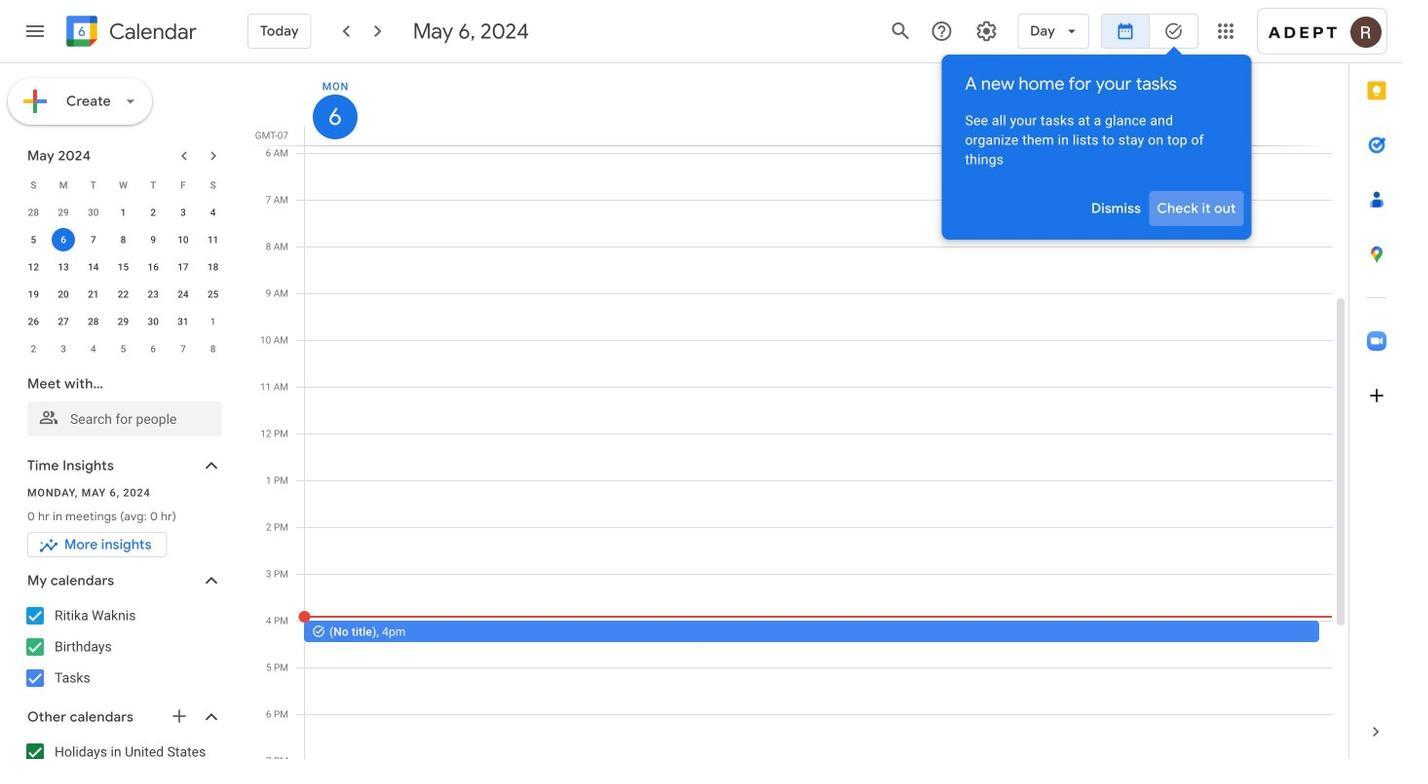 Task type: vqa. For each thing, say whether or not it's contained in the screenshot.
Check it out image
yes



Task type: describe. For each thing, give the bounding box(es) containing it.
16 element
[[141, 255, 165, 279]]

june 7 element
[[171, 337, 195, 361]]

june 3 element
[[52, 337, 75, 361]]

2 element
[[141, 201, 165, 224]]

1 row from the top
[[19, 172, 228, 199]]

7 row from the top
[[19, 335, 228, 363]]

11 element
[[201, 228, 225, 251]]

my calendars list
[[4, 600, 242, 694]]

5 element
[[22, 228, 45, 251]]

monday, may 6, today element
[[313, 71, 358, 139]]

6, today element
[[52, 228, 75, 251]]

1 horizontal spatial heading
[[965, 46, 1228, 96]]

april 28 element
[[22, 201, 45, 224]]

dismiss image
[[1084, 185, 1149, 232]]

24 element
[[171, 283, 195, 306]]

june 6 element
[[141, 337, 165, 361]]

april 30 element
[[82, 201, 105, 224]]

9 element
[[141, 228, 165, 251]]

7 element
[[82, 228, 105, 251]]

check it out image
[[1149, 185, 1244, 232]]

main drawer image
[[23, 19, 47, 43]]

12 element
[[22, 255, 45, 279]]

29 element
[[112, 310, 135, 333]]

30 element
[[141, 310, 165, 333]]

21 element
[[82, 283, 105, 306]]

3 row from the top
[[19, 226, 228, 253]]

26 element
[[22, 310, 45, 333]]



Task type: locate. For each thing, give the bounding box(es) containing it.
row up the 8 element
[[19, 199, 228, 226]]

6 row from the top
[[19, 308, 228, 335]]

0 horizontal spatial heading
[[105, 20, 197, 43]]

20 element
[[52, 283, 75, 306]]

tab list
[[1350, 63, 1403, 705]]

row up 22 element
[[19, 253, 228, 281]]

22 element
[[112, 283, 135, 306]]

june 8 element
[[201, 337, 225, 361]]

row up 15 'element'
[[19, 226, 228, 253]]

25 element
[[201, 283, 225, 306]]

row up june 5 element
[[19, 308, 228, 335]]

15 element
[[112, 255, 135, 279]]

row group
[[19, 199, 228, 363]]

june 1 element
[[201, 310, 225, 333]]

4 element
[[201, 201, 225, 224]]

4 row from the top
[[19, 253, 228, 281]]

8 element
[[112, 228, 135, 251]]

cell inside the may 2024 grid
[[48, 226, 78, 253]]

0 vertical spatial heading
[[105, 20, 197, 43]]

1 element
[[112, 201, 135, 224]]

23 element
[[141, 283, 165, 306]]

june 5 element
[[112, 337, 135, 361]]

10 element
[[171, 228, 195, 251]]

row down 15 'element'
[[19, 281, 228, 308]]

row
[[19, 172, 228, 199], [19, 199, 228, 226], [19, 226, 228, 253], [19, 253, 228, 281], [19, 281, 228, 308], [19, 308, 228, 335], [19, 335, 228, 363]]

june 4 element
[[82, 337, 105, 361]]

june 2 element
[[22, 337, 45, 361]]

calendar element
[[62, 12, 197, 55]]

alert dialog
[[942, 46, 1252, 240]]

18 element
[[201, 255, 225, 279]]

cell
[[48, 226, 78, 253]]

may 2024 grid
[[19, 172, 228, 363]]

row down 29 element
[[19, 335, 228, 363]]

grid
[[249, 63, 1349, 759]]

14 element
[[82, 255, 105, 279]]

17 element
[[171, 255, 195, 279]]

heading
[[105, 20, 197, 43], [965, 46, 1228, 96]]

28 element
[[82, 310, 105, 333]]

3 element
[[171, 201, 195, 224]]

column header
[[304, 63, 1333, 145]]

19 element
[[22, 283, 45, 306]]

heading inside calendar "element"
[[105, 20, 197, 43]]

row up 1 element
[[19, 172, 228, 199]]

13 element
[[52, 255, 75, 279]]

april 29 element
[[52, 201, 75, 224]]

1 vertical spatial heading
[[965, 46, 1228, 96]]

31 element
[[171, 310, 195, 333]]

27 element
[[52, 310, 75, 333]]

2 row from the top
[[19, 199, 228, 226]]

None search field
[[0, 366, 242, 437]]

5 row from the top
[[19, 281, 228, 308]]



